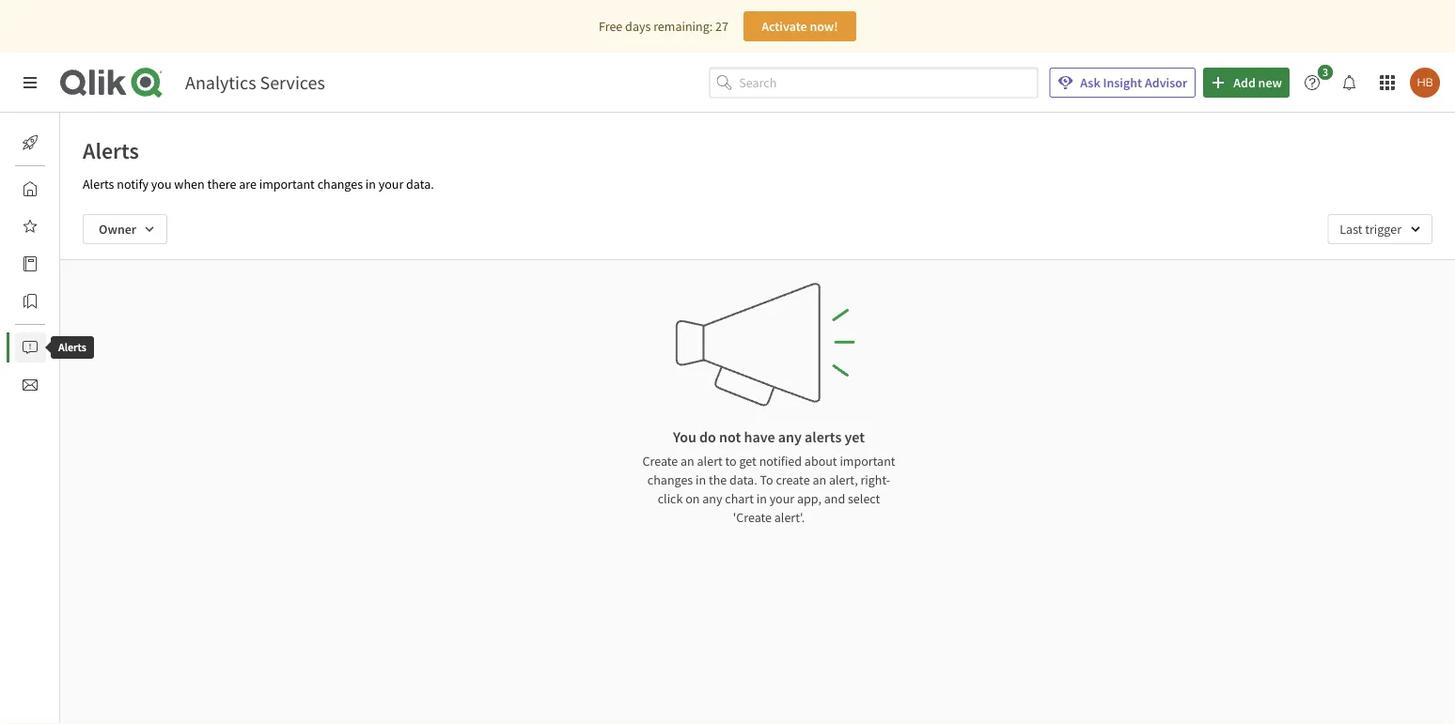 Task type: describe. For each thing, give the bounding box(es) containing it.
alert
[[697, 453, 723, 470]]

create
[[643, 453, 678, 470]]

data. inside you do not have any alerts yet create an alert to get notified about important changes in the data. to create an alert, right- click on any chart in your app, and select 'create alert'.
[[730, 472, 757, 489]]

alert'.
[[775, 510, 805, 527]]

subscriptions image
[[23, 378, 38, 393]]

ask insight advisor button
[[1050, 68, 1196, 98]]

the
[[709, 472, 727, 489]]

select
[[848, 491, 880, 508]]

catalog
[[60, 256, 102, 273]]

searchbar element
[[709, 67, 1038, 98]]

3
[[1323, 65, 1329, 79]]

howard brown image
[[1410, 68, 1440, 98]]

analytics
[[185, 71, 256, 94]]

not
[[719, 428, 741, 447]]

0 vertical spatial your
[[379, 176, 404, 193]]

alerts notify you when there are important changes in your data.
[[83, 176, 434, 193]]

on
[[686, 491, 700, 508]]

free
[[599, 18, 623, 35]]

navigation pane element
[[0, 120, 102, 408]]

you do not have any alerts yet create an alert to get notified about important changes in the data. to create an alert, right- click on any chart in your app, and select 'create alert'.
[[643, 428, 896, 527]]

0 vertical spatial alerts
[[83, 136, 139, 165]]

and
[[824, 491, 845, 508]]

notified
[[759, 453, 802, 470]]

owner button
[[83, 214, 167, 244]]

alert,
[[829, 472, 858, 489]]

Search text field
[[739, 67, 1038, 98]]

3 button
[[1297, 65, 1339, 98]]

alerts link
[[15, 333, 92, 363]]

analytics services
[[185, 71, 325, 94]]

last trigger
[[1340, 221, 1402, 238]]

0 vertical spatial data.
[[406, 176, 434, 193]]

click
[[658, 491, 683, 508]]

activate
[[762, 18, 807, 35]]

insight
[[1103, 74, 1142, 91]]

last
[[1340, 221, 1363, 238]]

ask insight advisor
[[1081, 74, 1188, 91]]

chart
[[725, 491, 754, 508]]

filters region
[[60, 199, 1455, 259]]

0 vertical spatial an
[[681, 453, 695, 470]]

do
[[700, 428, 716, 447]]

0 horizontal spatial in
[[366, 176, 376, 193]]

owner
[[99, 221, 136, 238]]

now!
[[810, 18, 838, 35]]

about
[[805, 453, 837, 470]]

0 vertical spatial changes
[[317, 176, 363, 193]]

app,
[[797, 491, 822, 508]]

add
[[1234, 74, 1256, 91]]

catalog link
[[15, 249, 102, 279]]

trigger
[[1365, 221, 1402, 238]]

free days remaining: 27
[[599, 18, 729, 35]]

2 horizontal spatial in
[[757, 491, 767, 508]]

important inside you do not have any alerts yet create an alert to get notified about important changes in the data. to create an alert, right- click on any chart in your app, and select 'create alert'.
[[840, 453, 896, 470]]

'create
[[733, 510, 772, 527]]



Task type: locate. For each thing, give the bounding box(es) containing it.
advisor
[[1145, 74, 1188, 91]]

collections image
[[23, 294, 38, 309]]

1 horizontal spatial data.
[[730, 472, 757, 489]]

alerts
[[83, 136, 139, 165], [83, 176, 114, 193], [60, 339, 92, 356]]

changes up click
[[648, 472, 693, 489]]

services
[[260, 71, 325, 94]]

2 vertical spatial in
[[757, 491, 767, 508]]

0 vertical spatial important
[[259, 176, 315, 193]]

0 vertical spatial any
[[778, 428, 802, 447]]

days
[[625, 18, 651, 35]]

get
[[739, 453, 757, 470]]

alerts
[[805, 428, 842, 447]]

1 horizontal spatial in
[[696, 472, 706, 489]]

1 horizontal spatial an
[[813, 472, 827, 489]]

data.
[[406, 176, 434, 193], [730, 472, 757, 489]]

changes inside you do not have any alerts yet create an alert to get notified about important changes in the data. to create an alert, right- click on any chart in your app, and select 'create alert'.
[[648, 472, 693, 489]]

open sidebar menu image
[[23, 75, 38, 90]]

0 horizontal spatial data.
[[406, 176, 434, 193]]

in
[[366, 176, 376, 193], [696, 472, 706, 489], [757, 491, 767, 508]]

Last trigger field
[[1328, 214, 1433, 244]]

activate now! link
[[744, 11, 856, 41]]

activate now!
[[762, 18, 838, 35]]

your inside you do not have any alerts yet create an alert to get notified about important changes in the data. to create an alert, right- click on any chart in your app, and select 'create alert'.
[[770, 491, 795, 508]]

to
[[760, 472, 773, 489]]

home link
[[15, 174, 93, 204]]

any down the
[[703, 491, 723, 508]]

notify
[[117, 176, 149, 193]]

1 vertical spatial changes
[[648, 472, 693, 489]]

right-
[[861, 472, 891, 489]]

1 vertical spatial alerts
[[83, 176, 114, 193]]

add new button
[[1204, 68, 1290, 98]]

1 vertical spatial data.
[[730, 472, 757, 489]]

important up right-
[[840, 453, 896, 470]]

alerts left notify on the top left of the page
[[83, 176, 114, 193]]

you
[[673, 428, 697, 447]]

0 horizontal spatial important
[[259, 176, 315, 193]]

alerts inside navigation pane element
[[60, 339, 92, 356]]

when
[[174, 176, 205, 193]]

ask
[[1081, 74, 1101, 91]]

0 horizontal spatial changes
[[317, 176, 363, 193]]

1 vertical spatial an
[[813, 472, 827, 489]]

alerts up notify on the top left of the page
[[83, 136, 139, 165]]

1 horizontal spatial any
[[778, 428, 802, 447]]

1 vertical spatial your
[[770, 491, 795, 508]]

an left alert
[[681, 453, 695, 470]]

important
[[259, 176, 315, 193], [840, 453, 896, 470]]

1 horizontal spatial your
[[770, 491, 795, 508]]

your
[[379, 176, 404, 193], [770, 491, 795, 508]]

any
[[778, 428, 802, 447], [703, 491, 723, 508]]

changes right are
[[317, 176, 363, 193]]

create
[[776, 472, 810, 489]]

1 vertical spatial important
[[840, 453, 896, 470]]

yet
[[845, 428, 865, 447]]

0 horizontal spatial an
[[681, 453, 695, 470]]

alerts down catalog
[[60, 339, 92, 356]]

1 horizontal spatial important
[[840, 453, 896, 470]]

favorites image
[[23, 219, 38, 234]]

1 horizontal spatial changes
[[648, 472, 693, 489]]

an
[[681, 453, 695, 470], [813, 472, 827, 489]]

remaining:
[[654, 18, 713, 35]]

27
[[716, 18, 729, 35]]

2 vertical spatial alerts
[[60, 339, 92, 356]]

home
[[60, 181, 93, 197]]

important right are
[[259, 176, 315, 193]]

there
[[207, 176, 236, 193]]

changes
[[317, 176, 363, 193], [648, 472, 693, 489]]

have
[[744, 428, 775, 447]]

getting started image
[[23, 135, 38, 150]]

to
[[725, 453, 737, 470]]

add new
[[1234, 74, 1282, 91]]

0 horizontal spatial your
[[379, 176, 404, 193]]

analytics services element
[[185, 71, 325, 94]]

you
[[151, 176, 172, 193]]

an down about
[[813, 472, 827, 489]]

any up the notified
[[778, 428, 802, 447]]

1 vertical spatial any
[[703, 491, 723, 508]]

are
[[239, 176, 257, 193]]

0 horizontal spatial any
[[703, 491, 723, 508]]

new
[[1259, 74, 1282, 91]]

1 vertical spatial in
[[696, 472, 706, 489]]

0 vertical spatial in
[[366, 176, 376, 193]]



Task type: vqa. For each thing, say whether or not it's contained in the screenshot.
the Owned
no



